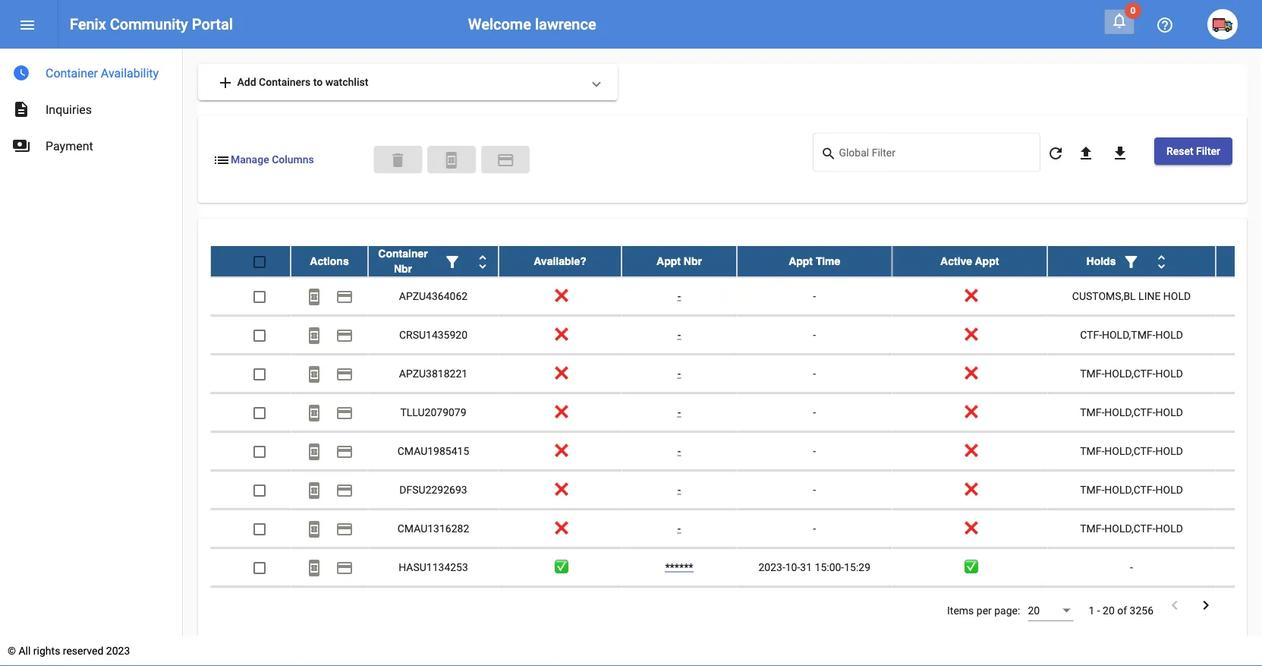 Task type: describe. For each thing, give the bounding box(es) containing it.
payment button for cmau1316282
[[330, 513, 360, 543]]

items per page:
[[948, 604, 1021, 617]]

7 row from the top
[[210, 471, 1263, 509]]

customs,bl
[[1073, 289, 1137, 302]]

book_online for cmau1316282
[[305, 520, 324, 538]]

refresh button
[[1041, 137, 1072, 168]]

search
[[821, 145, 837, 161]]

available?
[[534, 255, 587, 267]]

no color image containing search
[[821, 145, 839, 163]]

manage
[[231, 153, 269, 166]]

hold for cmau1985415
[[1156, 444, 1184, 457]]

15:00-
[[815, 561, 845, 573]]

appt nbr column header
[[622, 246, 737, 276]]

tmf- for tllu2079079
[[1081, 406, 1105, 418]]

tmf-hold,ctf-hold for cmau1985415
[[1081, 444, 1184, 457]]

payments
[[12, 137, 30, 155]]

active
[[941, 255, 973, 267]]

containers
[[259, 76, 311, 88]]

2023
[[106, 644, 130, 657]]

hold,ctf- for apzu3818221
[[1105, 367, 1156, 379]]

payment for apzu3818221
[[336, 365, 354, 383]]

no color image inside 'navigate_next' button
[[1198, 596, 1216, 614]]

- link for dfsu2292693
[[678, 483, 681, 496]]

of
[[1118, 604, 1128, 617]]

book_online for crsu1435920
[[305, 326, 324, 344]]

holds filter_alt
[[1087, 252, 1141, 271]]

no color image inside notifications_none popup button
[[1111, 11, 1129, 30]]

items
[[948, 604, 975, 617]]

payment for cmau1316282
[[336, 520, 354, 538]]

payment for dfsu2292693
[[336, 481, 354, 499]]

unfold_more for holds
[[1153, 252, 1171, 271]]

add
[[237, 76, 256, 88]]

no color image inside menu button
[[18, 16, 36, 34]]

no color image inside navigate_before button
[[1166, 596, 1185, 614]]

delete button
[[374, 146, 422, 173]]

fenix community portal
[[70, 15, 233, 33]]

8 row from the top
[[210, 509, 1263, 548]]

hasu1134253
[[399, 561, 468, 573]]

hold for crsu1435920
[[1156, 328, 1184, 341]]

1
[[1089, 604, 1095, 617]]

page:
[[995, 604, 1021, 617]]

grid containing filter_alt
[[210, 246, 1263, 625]]

****** link
[[666, 561, 694, 573]]

portal
[[192, 15, 233, 33]]

row containing filter_alt
[[210, 246, 1263, 277]]

cmau1985415
[[398, 444, 470, 457]]

31
[[801, 561, 813, 573]]

unfold_more button for holds
[[1147, 246, 1177, 276]]

navigate_before
[[1166, 596, 1185, 614]]

per
[[977, 604, 992, 617]]

welcome lawrence
[[468, 15, 597, 33]]

- inside cell
[[1131, 561, 1134, 573]]

- link for apzu3818221
[[678, 367, 681, 379]]

welcome
[[468, 15, 532, 33]]

tmf-hold,ctf-hold for apzu3818221
[[1081, 367, 1184, 379]]

6 row from the top
[[210, 432, 1263, 471]]

help_outline button
[[1151, 9, 1181, 39]]

crsu1435920
[[399, 328, 468, 341]]

appt time
[[789, 255, 841, 267]]

tmf- for dfsu2292693
[[1081, 483, 1105, 496]]

line
[[1139, 289, 1161, 302]]

reset
[[1167, 145, 1194, 157]]

no color image containing payments
[[12, 137, 30, 155]]

all
[[19, 644, 31, 657]]

3 row from the top
[[210, 316, 1263, 354]]

navigation containing watch_later
[[0, 49, 182, 164]]

no color image containing list
[[213, 151, 231, 169]]

watch_later
[[12, 64, 30, 82]]

active appt
[[941, 255, 1000, 267]]

payment for hasu1134253
[[336, 558, 354, 577]]

©
[[8, 644, 16, 657]]

menu button
[[12, 9, 43, 39]]

- link for cmau1316282
[[678, 522, 681, 534]]

apzu4364062
[[399, 289, 468, 302]]

© all rights reserved 2023
[[8, 644, 130, 657]]

ctf-
[[1081, 328, 1103, 341]]

ctf-hold,tmf-hold
[[1081, 328, 1184, 341]]

available? column header
[[499, 246, 622, 276]]

container availability
[[46, 66, 159, 80]]

tllu2079079
[[401, 406, 467, 418]]

por
[[1248, 255, 1263, 267]]

payment button for apzu4364062
[[330, 281, 360, 311]]

help_outline
[[1157, 16, 1175, 34]]

1 - 20 of 3256
[[1089, 604, 1154, 617]]

time
[[816, 255, 841, 267]]

fenix
[[70, 15, 106, 33]]

no color image inside help_outline popup button
[[1157, 16, 1175, 34]]

- link for cmau1985415
[[678, 444, 681, 457]]

hold,ctf- for tllu2079079
[[1105, 406, 1156, 418]]

- link for crsu1435920
[[678, 328, 681, 341]]

no color image inside file_download button
[[1112, 144, 1130, 162]]

appt for appt time
[[789, 255, 813, 267]]

book_online for apzu3818221
[[305, 365, 324, 383]]

2 column header from the left
[[1048, 246, 1217, 276]]

nbr for container nbr
[[394, 262, 412, 275]]

container for availability
[[46, 66, 98, 80]]

2 ✅ from the left
[[965, 561, 976, 573]]

1 filter_alt from the left
[[444, 252, 462, 271]]

2 filter_alt from the left
[[1123, 252, 1141, 271]]

hold for apzu3818221
[[1156, 367, 1184, 379]]

2023-
[[759, 561, 786, 573]]

add add containers to watchlist
[[216, 74, 369, 92]]

appt for appt nbr
[[657, 255, 681, 267]]

delete image
[[389, 151, 407, 169]]

unfold_more for container nbr
[[474, 252, 492, 271]]

hold,ctf- for cmau1985415
[[1105, 444, 1156, 457]]

file_download
[[1112, 144, 1130, 162]]

columns
[[272, 153, 314, 166]]



Task type: vqa. For each thing, say whether or not it's contained in the screenshot.
the bottommost N4
no



Task type: locate. For each thing, give the bounding box(es) containing it.
notifications_none button
[[1105, 9, 1135, 35]]

no color image inside refresh button
[[1047, 144, 1065, 162]]

0 horizontal spatial ✅
[[555, 561, 566, 573]]

reset filter
[[1167, 145, 1221, 157]]

tmf-hold,ctf-hold
[[1081, 367, 1184, 379], [1081, 406, 1184, 418], [1081, 444, 1184, 457], [1081, 483, 1184, 496], [1081, 522, 1184, 534]]

rights
[[33, 644, 60, 657]]

payment for apzu4364062
[[336, 287, 354, 306]]

2 tmf- from the top
[[1081, 406, 1105, 418]]

hold,ctf- for dfsu2292693
[[1105, 483, 1156, 496]]

no color image
[[18, 16, 36, 34], [12, 137, 30, 155], [821, 145, 839, 163], [443, 151, 461, 169], [336, 287, 354, 306], [305, 326, 324, 344], [336, 326, 354, 344], [336, 442, 354, 460], [336, 481, 354, 499], [305, 520, 324, 538], [1198, 596, 1216, 614]]

unfold_more button for container nbr
[[468, 246, 498, 276]]

file_upload button
[[1072, 137, 1102, 168]]

row
[[210, 246, 1263, 277], [210, 277, 1263, 316], [210, 316, 1263, 354], [210, 354, 1263, 393], [210, 393, 1263, 432], [210, 432, 1263, 471], [210, 471, 1263, 509], [210, 509, 1263, 548], [210, 548, 1263, 587], [210, 587, 1263, 625]]

book_online for apzu4364062
[[305, 287, 324, 306]]

3 tmf-hold,ctf-hold from the top
[[1081, 444, 1184, 457]]

list
[[213, 151, 231, 169]]

payment button for dfsu2292693
[[330, 474, 360, 505]]

2 - link from the top
[[678, 328, 681, 341]]

2 row from the top
[[210, 277, 1263, 316]]

list manage columns
[[213, 151, 314, 169]]

cell
[[1217, 277, 1263, 315], [1217, 316, 1263, 354], [1217, 354, 1263, 392], [1217, 393, 1263, 431], [1217, 432, 1263, 470], [1217, 471, 1263, 508], [1217, 509, 1263, 547], [1217, 548, 1263, 586], [210, 587, 291, 625], [291, 587, 368, 625], [368, 587, 499, 625], [499, 587, 622, 625], [622, 587, 737, 625], [737, 587, 893, 625], [893, 587, 1048, 625], [1048, 587, 1217, 625], [1217, 587, 1263, 625]]

no color image containing watch_later
[[12, 64, 30, 82]]

appt
[[657, 255, 681, 267], [789, 255, 813, 267], [976, 255, 1000, 267]]

no color image containing file_download
[[1112, 144, 1130, 162]]

1 - link from the top
[[678, 289, 681, 302]]

container nbr
[[378, 247, 428, 275]]

file_download button
[[1106, 137, 1136, 168]]

cmau1316282
[[398, 522, 470, 534]]

reserved
[[63, 644, 104, 657]]

actions
[[310, 255, 349, 267]]

2 20 from the left
[[1103, 604, 1115, 617]]

4 row from the top
[[210, 354, 1263, 393]]

1 horizontal spatial container
[[378, 247, 428, 259]]

- link for apzu4364062
[[678, 289, 681, 302]]

hold for dfsu2292693
[[1156, 483, 1184, 496]]

20 right page:
[[1029, 604, 1041, 617]]

payment button for hasu1134253
[[330, 552, 360, 582]]

1 ✅ from the left
[[555, 561, 566, 573]]

nbr inside column header
[[684, 255, 702, 267]]

10-
[[786, 561, 801, 573]]

0 horizontal spatial filter_alt
[[444, 252, 462, 271]]

hold,tmf-
[[1103, 328, 1156, 341]]

3256
[[1130, 604, 1154, 617]]

no color image containing navigate_before
[[1166, 596, 1185, 614]]

1 column header from the left
[[368, 246, 499, 276]]

2 filter_alt button from the left
[[1117, 246, 1147, 276]]

menu
[[18, 16, 36, 34]]

1 row from the top
[[210, 246, 1263, 277]]

book_online button for hasu1134253
[[299, 552, 330, 582]]

lawrence
[[535, 15, 597, 33]]

navigate_next
[[1198, 596, 1216, 614]]

1 hold,ctf- from the top
[[1105, 367, 1156, 379]]

Global Watchlist Filter field
[[839, 149, 1033, 161]]

20 left of
[[1103, 604, 1115, 617]]

apzu3818221
[[399, 367, 468, 379]]

10 row from the top
[[210, 587, 1263, 625]]

to
[[313, 76, 323, 88]]

1 unfold_more button from the left
[[468, 246, 498, 276]]

1 horizontal spatial unfold_more button
[[1147, 246, 1177, 276]]

hold for tllu2079079
[[1156, 406, 1184, 418]]

no color image inside file_upload button
[[1078, 144, 1096, 162]]

1 tmf-hold,ctf-hold from the top
[[1081, 367, 1184, 379]]

2 hold,ctf- from the top
[[1105, 406, 1156, 418]]

1 horizontal spatial filter_alt button
[[1117, 246, 1147, 276]]

unfold_more button up apzu4364062
[[468, 246, 498, 276]]

payment for tllu2079079
[[336, 404, 354, 422]]

6 - link from the top
[[678, 483, 681, 496]]

filter_alt button up customs,bl line hold
[[1117, 246, 1147, 276]]

tmf- for cmau1316282
[[1081, 522, 1105, 534]]

3 appt from the left
[[976, 255, 1000, 267]]

1 appt from the left
[[657, 255, 681, 267]]

5 - link from the top
[[678, 444, 681, 457]]

filter_alt button for container nbr
[[437, 246, 468, 276]]

appt time column header
[[737, 246, 893, 276]]

holds
[[1087, 255, 1117, 267]]

dfsu2292693
[[400, 483, 468, 496]]

book_online for dfsu2292693
[[305, 481, 324, 499]]

reset filter button
[[1155, 137, 1233, 165]]

0 horizontal spatial filter_alt button
[[437, 246, 468, 276]]

active appt column header
[[893, 246, 1048, 276]]

description
[[12, 100, 30, 118]]

0 horizontal spatial unfold_more
[[474, 252, 492, 271]]

column header
[[368, 246, 499, 276], [1048, 246, 1217, 276]]

15:29
[[845, 561, 871, 573]]

watchlist
[[326, 76, 369, 88]]

5 row from the top
[[210, 393, 1263, 432]]

book_online button for tllu2079079
[[299, 397, 330, 427]]

1 unfold_more from the left
[[474, 252, 492, 271]]

book_online button for dfsu2292693
[[299, 474, 330, 505]]

payment button for apzu3818221
[[330, 358, 360, 388]]

availability
[[101, 66, 159, 80]]

1 horizontal spatial ✅
[[965, 561, 976, 573]]

book_online button
[[428, 146, 476, 173], [299, 281, 330, 311], [299, 319, 330, 350], [299, 358, 330, 388], [299, 397, 330, 427], [299, 436, 330, 466], [299, 474, 330, 505], [299, 513, 330, 543], [299, 552, 330, 582]]

payment
[[46, 139, 93, 153]]

5 tmf-hold,ctf-hold from the top
[[1081, 522, 1184, 534]]

filter_alt right holds
[[1123, 252, 1141, 271]]

navigate_before button
[[1162, 595, 1189, 617]]

book_online button for cmau1985415
[[299, 436, 330, 466]]

9 row from the top
[[210, 548, 1263, 587]]

book_online
[[443, 151, 461, 169], [305, 287, 324, 306], [305, 326, 324, 344], [305, 365, 324, 383], [305, 404, 324, 422], [305, 442, 324, 460], [305, 481, 324, 499], [305, 520, 324, 538], [305, 558, 324, 577]]

add
[[216, 74, 235, 92]]

20
[[1029, 604, 1041, 617], [1103, 604, 1115, 617]]

2 unfold_more from the left
[[1153, 252, 1171, 271]]

7 - link from the top
[[678, 522, 681, 534]]

container up the inquiries
[[46, 66, 98, 80]]

payment button for tllu2079079
[[330, 397, 360, 427]]

refresh
[[1047, 144, 1065, 162]]

-
[[678, 289, 681, 302], [814, 289, 817, 302], [678, 328, 681, 341], [814, 328, 817, 341], [678, 367, 681, 379], [814, 367, 817, 379], [678, 406, 681, 418], [814, 406, 817, 418], [678, 444, 681, 457], [814, 444, 817, 457], [678, 483, 681, 496], [814, 483, 817, 496], [678, 522, 681, 534], [814, 522, 817, 534], [1131, 561, 1134, 573], [1098, 604, 1101, 617]]

- link
[[678, 289, 681, 302], [678, 328, 681, 341], [678, 367, 681, 379], [678, 406, 681, 418], [678, 444, 681, 457], [678, 483, 681, 496], [678, 522, 681, 534]]

0 horizontal spatial unfold_more button
[[468, 246, 498, 276]]

book_online for cmau1985415
[[305, 442, 324, 460]]

hold for cmau1316282
[[1156, 522, 1184, 534]]

payment button for crsu1435920
[[330, 319, 360, 350]]

payment button for cmau1985415
[[330, 436, 360, 466]]

book_online for hasu1134253
[[305, 558, 324, 577]]

❌
[[555, 289, 566, 302], [965, 289, 976, 302], [555, 328, 566, 341], [965, 328, 976, 341], [555, 367, 566, 379], [965, 367, 976, 379], [555, 406, 566, 418], [965, 406, 976, 418], [555, 444, 566, 457], [965, 444, 976, 457], [555, 483, 566, 496], [965, 483, 976, 496], [555, 522, 566, 534], [965, 522, 976, 534]]

filter
[[1197, 145, 1221, 157]]

tmf- for cmau1985415
[[1081, 444, 1105, 457]]

no color image containing help_outline
[[1157, 16, 1175, 34]]

no color image containing description
[[12, 100, 30, 118]]

5 tmf- from the top
[[1081, 522, 1105, 534]]

unfold_more button up line
[[1147, 246, 1177, 276]]

0 horizontal spatial column header
[[368, 246, 499, 276]]

payment for cmau1985415
[[336, 442, 354, 460]]

delete
[[389, 151, 407, 169]]

book_online button for apzu3818221
[[299, 358, 330, 388]]

community
[[110, 15, 188, 33]]

filter_alt
[[444, 252, 462, 271], [1123, 252, 1141, 271]]

no color image containing add
[[216, 74, 235, 92]]

1 20 from the left
[[1029, 604, 1041, 617]]

container
[[46, 66, 98, 80], [378, 247, 428, 259]]

container for nbr
[[378, 247, 428, 259]]

******
[[666, 561, 694, 573]]

0 horizontal spatial nbr
[[394, 262, 412, 275]]

navigation
[[0, 49, 182, 164]]

2023-10-31 15:00-15:29
[[759, 561, 871, 573]]

filter_alt button up apzu4364062
[[437, 246, 468, 276]]

tmf-hold,ctf-hold for cmau1316282
[[1081, 522, 1184, 534]]

no color image
[[1111, 11, 1129, 30], [1157, 16, 1175, 34], [12, 64, 30, 82], [216, 74, 235, 92], [12, 100, 30, 118], [1047, 144, 1065, 162], [1078, 144, 1096, 162], [1112, 144, 1130, 162], [213, 151, 231, 169], [497, 151, 515, 169], [444, 252, 462, 271], [474, 252, 492, 271], [1123, 252, 1141, 271], [1153, 252, 1171, 271], [305, 287, 324, 306], [305, 365, 324, 383], [336, 365, 354, 383], [305, 404, 324, 422], [336, 404, 354, 422], [305, 442, 324, 460], [305, 481, 324, 499], [336, 520, 354, 538], [305, 558, 324, 577], [336, 558, 354, 577], [1166, 596, 1185, 614]]

nbr inside container nbr
[[394, 262, 412, 275]]

appt nbr
[[657, 255, 702, 267]]

actions column header
[[291, 246, 368, 276]]

hold,ctf- for cmau1316282
[[1105, 522, 1156, 534]]

hold,ctf-
[[1105, 367, 1156, 379], [1105, 406, 1156, 418], [1105, 444, 1156, 457], [1105, 483, 1156, 496], [1105, 522, 1156, 534]]

grid
[[210, 246, 1263, 625]]

0 horizontal spatial appt
[[657, 255, 681, 267]]

3 hold,ctf- from the top
[[1105, 444, 1156, 457]]

2 horizontal spatial appt
[[976, 255, 1000, 267]]

- link for tllu2079079
[[678, 406, 681, 418]]

4 tmf- from the top
[[1081, 483, 1105, 496]]

1 tmf- from the top
[[1081, 367, 1105, 379]]

0 horizontal spatial container
[[46, 66, 98, 80]]

4 hold,ctf- from the top
[[1105, 483, 1156, 496]]

5 hold,ctf- from the top
[[1105, 522, 1156, 534]]

no color image containing menu
[[18, 16, 36, 34]]

filter_alt up apzu4364062
[[444, 252, 462, 271]]

hold for apzu4364062
[[1164, 289, 1192, 302]]

2 tmf-hold,ctf-hold from the top
[[1081, 406, 1184, 418]]

3 - link from the top
[[678, 367, 681, 379]]

tmf-hold,ctf-hold for tllu2079079
[[1081, 406, 1184, 418]]

no color image containing refresh
[[1047, 144, 1065, 162]]

2 unfold_more button from the left
[[1147, 246, 1177, 276]]

nbr
[[684, 255, 702, 267], [394, 262, 412, 275]]

1 horizontal spatial nbr
[[684, 255, 702, 267]]

1 horizontal spatial column header
[[1048, 246, 1217, 276]]

filter_alt button for holds
[[1117, 246, 1147, 276]]

payment button
[[482, 146, 530, 173], [330, 281, 360, 311], [330, 319, 360, 350], [330, 358, 360, 388], [330, 397, 360, 427], [330, 436, 360, 466], [330, 474, 360, 505], [330, 513, 360, 543], [330, 552, 360, 582]]

por column header
[[1217, 246, 1263, 276]]

notifications_none
[[1111, 11, 1129, 30]]

navigate_next button
[[1193, 595, 1220, 617]]

container up apzu4364062
[[378, 247, 428, 259]]

4 tmf-hold,ctf-hold from the top
[[1081, 483, 1184, 496]]

tmf- for apzu3818221
[[1081, 367, 1105, 379]]

book_online for tllu2079079
[[305, 404, 324, 422]]

tmf-
[[1081, 367, 1105, 379], [1081, 406, 1105, 418], [1081, 444, 1105, 457], [1081, 483, 1105, 496], [1081, 522, 1105, 534]]

1 horizontal spatial unfold_more
[[1153, 252, 1171, 271]]

payment
[[497, 151, 515, 169], [336, 287, 354, 306], [336, 326, 354, 344], [336, 365, 354, 383], [336, 404, 354, 422], [336, 442, 354, 460], [336, 481, 354, 499], [336, 520, 354, 538], [336, 558, 354, 577]]

payment for crsu1435920
[[336, 326, 354, 344]]

1 horizontal spatial appt
[[789, 255, 813, 267]]

1 horizontal spatial filter_alt
[[1123, 252, 1141, 271]]

1 horizontal spatial 20
[[1103, 604, 1115, 617]]

0 horizontal spatial 20
[[1029, 604, 1041, 617]]

3 tmf- from the top
[[1081, 444, 1105, 457]]

no color image containing file_upload
[[1078, 144, 1096, 162]]

file_upload
[[1078, 144, 1096, 162]]

book_online button for cmau1316282
[[299, 513, 330, 543]]

0 vertical spatial container
[[46, 66, 98, 80]]

no color image containing notifications_none
[[1111, 11, 1129, 30]]

nbr for appt nbr
[[684, 255, 702, 267]]

customs,bl line hold
[[1073, 289, 1192, 302]]

✅
[[555, 561, 566, 573], [965, 561, 976, 573]]

4 - link from the top
[[678, 406, 681, 418]]

inquiries
[[46, 102, 92, 117]]

- cell
[[1048, 548, 1217, 586]]

unfold_more button
[[468, 246, 498, 276], [1147, 246, 1177, 276]]

1 vertical spatial container
[[378, 247, 428, 259]]

column header up apzu4364062
[[368, 246, 499, 276]]

1 filter_alt button from the left
[[437, 246, 468, 276]]

tmf-hold,ctf-hold for dfsu2292693
[[1081, 483, 1184, 496]]

2 appt from the left
[[789, 255, 813, 267]]

book_online button for crsu1435920
[[299, 319, 330, 350]]

no color image containing navigate_next
[[1198, 596, 1216, 614]]

column header up customs,bl line hold
[[1048, 246, 1217, 276]]

book_online button for apzu4364062
[[299, 281, 330, 311]]



